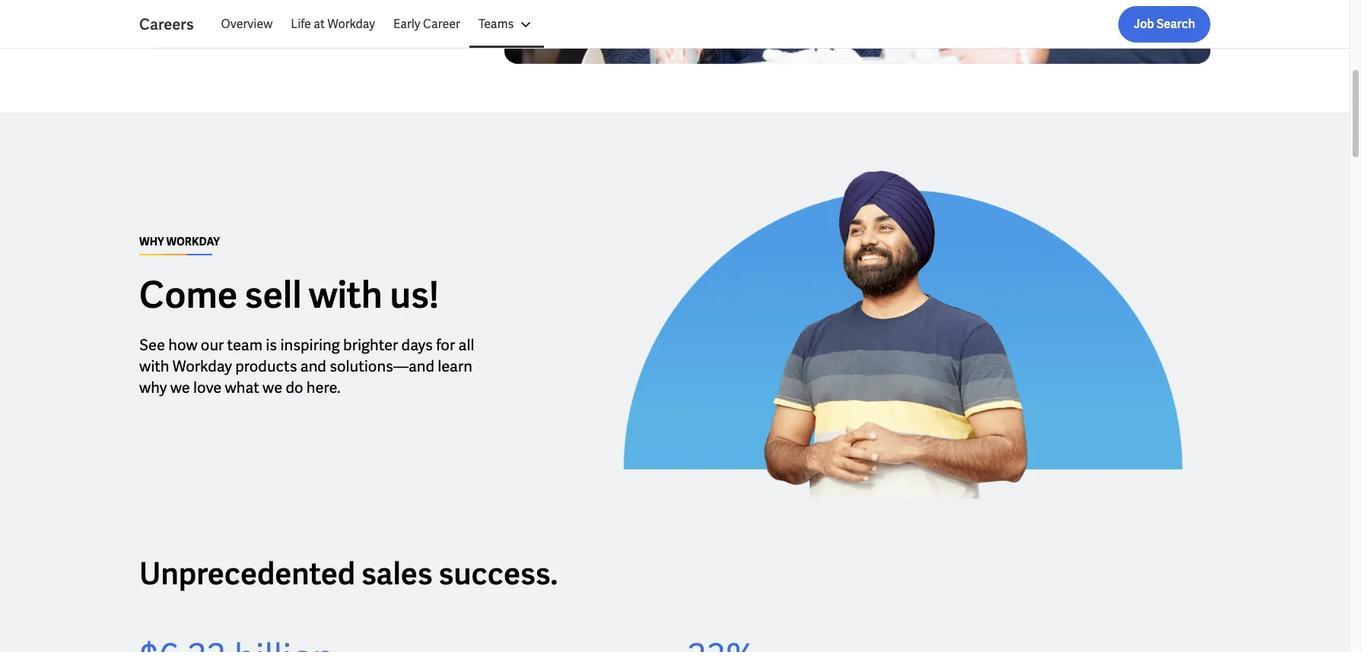 Task type: locate. For each thing, give the bounding box(es) containing it.
workday
[[328, 16, 375, 32], [173, 357, 232, 377]]

us!
[[390, 272, 439, 319]]

list
[[212, 6, 1211, 43]]

career
[[423, 16, 460, 32]]

love
[[193, 378, 222, 398]]

products
[[235, 357, 297, 377]]

we right the 'why'
[[170, 378, 190, 398]]

1 we from the left
[[170, 378, 190, 398]]

workday right "at"
[[328, 16, 375, 32]]

our
[[201, 335, 224, 355]]

early career link
[[384, 6, 469, 43]]

0 horizontal spatial workday
[[173, 357, 232, 377]]

1 horizontal spatial with
[[309, 272, 382, 319]]

sales
[[361, 555, 433, 595]]

team
[[227, 335, 262, 355]]

workday up the love
[[173, 357, 232, 377]]

what
[[225, 378, 259, 398]]

menu
[[212, 6, 544, 43]]

we left do
[[263, 378, 282, 398]]

with up the 'why'
[[139, 357, 169, 377]]

how
[[168, 335, 198, 355]]

with
[[309, 272, 382, 319], [139, 357, 169, 377]]

with up brighter
[[309, 272, 382, 319]]

brighter
[[343, 335, 398, 355]]

sell
[[245, 272, 302, 319]]

0 horizontal spatial we
[[170, 378, 190, 398]]

see
[[139, 335, 165, 355]]

learn
[[438, 357, 472, 377]]

1 vertical spatial workday
[[173, 357, 232, 377]]

teams button
[[469, 6, 544, 43]]

1 vertical spatial with
[[139, 357, 169, 377]]

workday inside life at workday link
[[328, 16, 375, 32]]

job search link
[[1119, 6, 1211, 43]]

and
[[300, 357, 326, 377]]

1 horizontal spatial we
[[263, 378, 282, 398]]

see how our team is inspiring brighter days for all with workday products and solutions—and learn why we love what we do here.
[[139, 335, 474, 398]]

0 vertical spatial workday
[[328, 16, 375, 32]]

why workday
[[139, 235, 220, 249]]

we
[[170, 378, 190, 398], [263, 378, 282, 398]]

0 horizontal spatial with
[[139, 357, 169, 377]]

success.
[[439, 555, 558, 595]]

why workday image of sales image
[[596, 162, 1211, 508]]

at
[[314, 16, 325, 32]]

with inside see how our team is inspiring brighter days for all with workday products and solutions—and learn why we love what we do here.
[[139, 357, 169, 377]]

unprecedented sales success.
[[139, 555, 558, 595]]

1 horizontal spatial workday
[[328, 16, 375, 32]]

2 we from the left
[[263, 378, 282, 398]]

menu containing overview
[[212, 6, 544, 43]]



Task type: describe. For each thing, give the bounding box(es) containing it.
overview link
[[212, 6, 282, 43]]

overview
[[221, 16, 273, 32]]

for
[[436, 335, 455, 355]]

all
[[458, 335, 474, 355]]

days
[[401, 335, 433, 355]]

workday inside see how our team is inspiring brighter days for all with workday products and solutions—and learn why we love what we do here.
[[173, 357, 232, 377]]

why
[[139, 235, 164, 249]]

life at workday link
[[282, 6, 384, 43]]

0 vertical spatial with
[[309, 272, 382, 319]]

here.
[[307, 378, 340, 398]]

job search
[[1134, 16, 1195, 32]]

image of sales team image
[[504, 0, 1211, 64]]

teams
[[479, 16, 514, 32]]

careers
[[139, 14, 194, 34]]

come sell with us!
[[139, 272, 439, 319]]

life
[[291, 16, 311, 32]]

list containing overview
[[212, 6, 1211, 43]]

why
[[139, 378, 167, 398]]

life at workday
[[291, 16, 375, 32]]

search
[[1157, 16, 1195, 32]]

come
[[139, 272, 238, 319]]

is
[[266, 335, 277, 355]]

job
[[1134, 16, 1154, 32]]

do
[[286, 378, 303, 398]]

careers link
[[139, 14, 212, 35]]

early career
[[393, 16, 460, 32]]

solutions—and
[[330, 357, 435, 377]]

unprecedented
[[139, 555, 355, 595]]

inspiring
[[280, 335, 340, 355]]

early
[[393, 16, 420, 32]]

workday
[[166, 235, 220, 249]]



Task type: vqa. For each thing, say whether or not it's contained in the screenshot.
Career
yes



